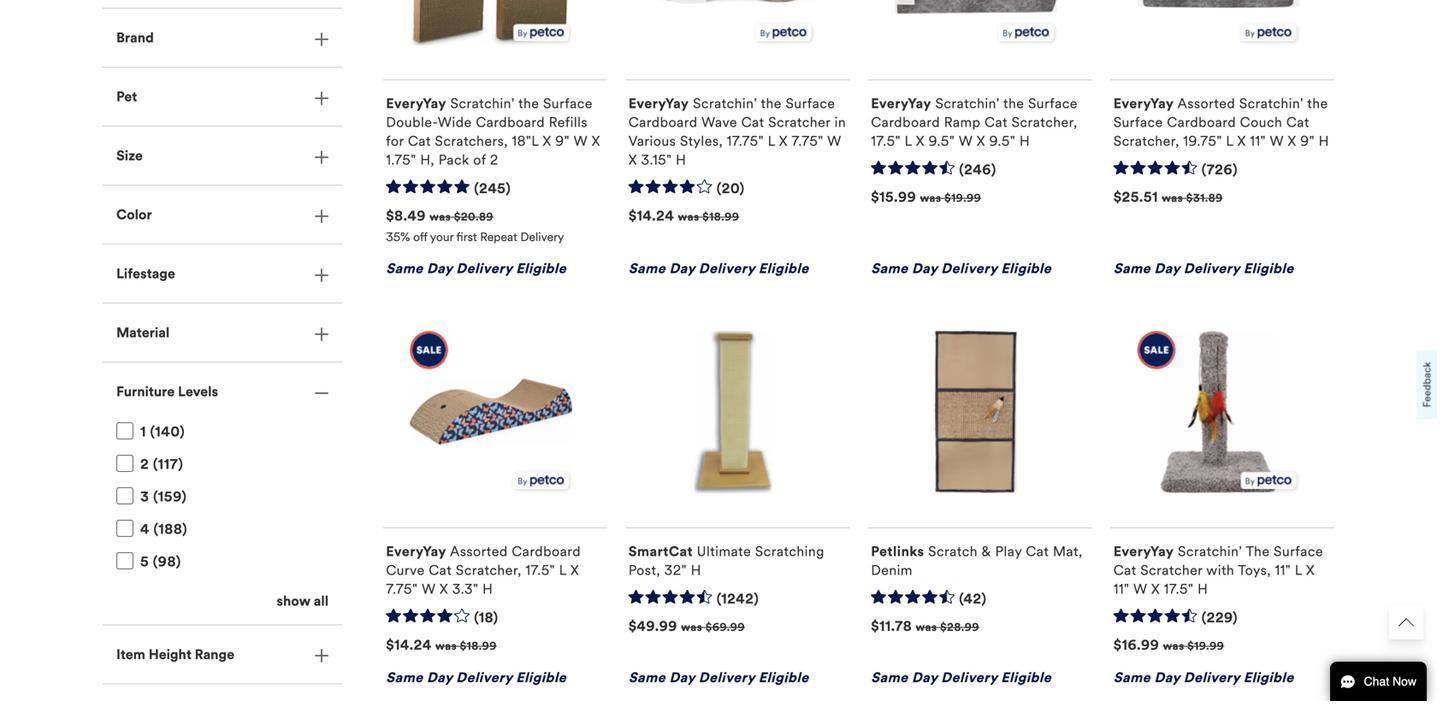 Task type: locate. For each thing, give the bounding box(es) containing it.
5 (98)
[[140, 554, 181, 571]]

plus icon 2 button
[[103, 9, 342, 67], [103, 68, 342, 126], [103, 127, 342, 185], [103, 186, 342, 244], [103, 245, 342, 303], [103, 304, 342, 362], [103, 626, 342, 684]]

5
[[140, 554, 149, 571]]

5 plus icon 2 image from the top
[[315, 269, 329, 282]]

1 (140)
[[140, 424, 185, 441]]

4
[[140, 521, 150, 539]]

4 plus icon 2 button from the top
[[103, 186, 342, 244]]

1 plus icon 2 button from the top
[[103, 9, 342, 67]]

show
[[277, 593, 311, 610]]

4 plus icon 2 image from the top
[[315, 210, 329, 223]]

1 plus icon 2 image from the top
[[315, 32, 329, 46]]

furniture levels
[[116, 383, 218, 401]]

(98)
[[153, 554, 181, 571]]

furniture levels button
[[103, 363, 342, 421]]

scroll to top image
[[1399, 615, 1415, 631]]

levels
[[178, 383, 218, 401]]

5 plus icon 2 button from the top
[[103, 245, 342, 303]]

show all
[[277, 593, 329, 610]]

3 plus icon 2 image from the top
[[315, 150, 329, 164]]

plus icon 2 image
[[315, 32, 329, 46], [315, 91, 329, 105], [315, 150, 329, 164], [315, 210, 329, 223], [315, 269, 329, 282], [315, 328, 329, 341], [315, 650, 329, 664]]

3 plus icon 2 button from the top
[[103, 127, 342, 185]]

6 plus icon 2 button from the top
[[103, 304, 342, 362]]



Task type: describe. For each thing, give the bounding box(es) containing it.
show all button
[[277, 592, 329, 612]]

2 plus icon 2 image from the top
[[315, 91, 329, 105]]

(117)
[[153, 456, 184, 474]]

furniture
[[116, 383, 175, 401]]

styled arrow button link
[[1390, 606, 1424, 640]]

(159)
[[153, 489, 187, 506]]

7 plus icon 2 image from the top
[[315, 650, 329, 664]]

6 plus icon 2 image from the top
[[315, 328, 329, 341]]

3 (159)
[[140, 489, 187, 506]]

2 (117)
[[140, 456, 184, 474]]

7 plus icon 2 button from the top
[[103, 626, 342, 684]]

4 (188)
[[140, 521, 188, 539]]

1
[[140, 424, 146, 441]]

(188)
[[154, 521, 188, 539]]

3
[[140, 489, 149, 506]]

all
[[314, 593, 329, 610]]

2
[[140, 456, 149, 474]]

2 plus icon 2 button from the top
[[103, 68, 342, 126]]

(140)
[[150, 424, 185, 441]]



Task type: vqa. For each thing, say whether or not it's contained in the screenshot.
'2 (117)'
yes



